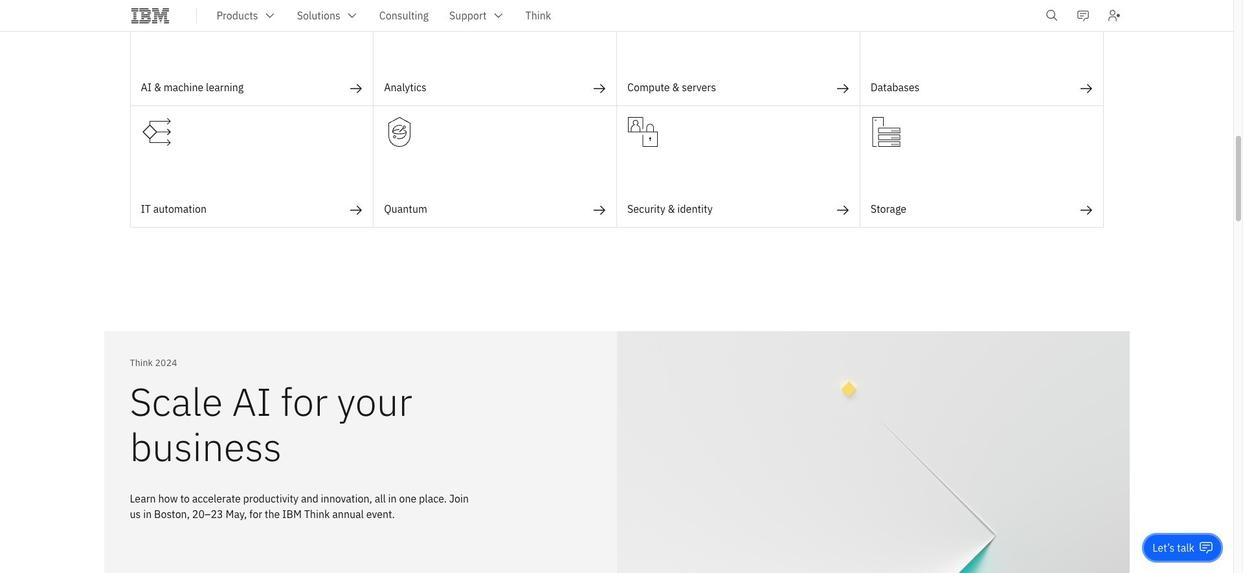 Task type: vqa. For each thing, say whether or not it's contained in the screenshot.
Contact Us region
no



Task type: describe. For each thing, give the bounding box(es) containing it.
let's talk element
[[1153, 541, 1195, 556]]



